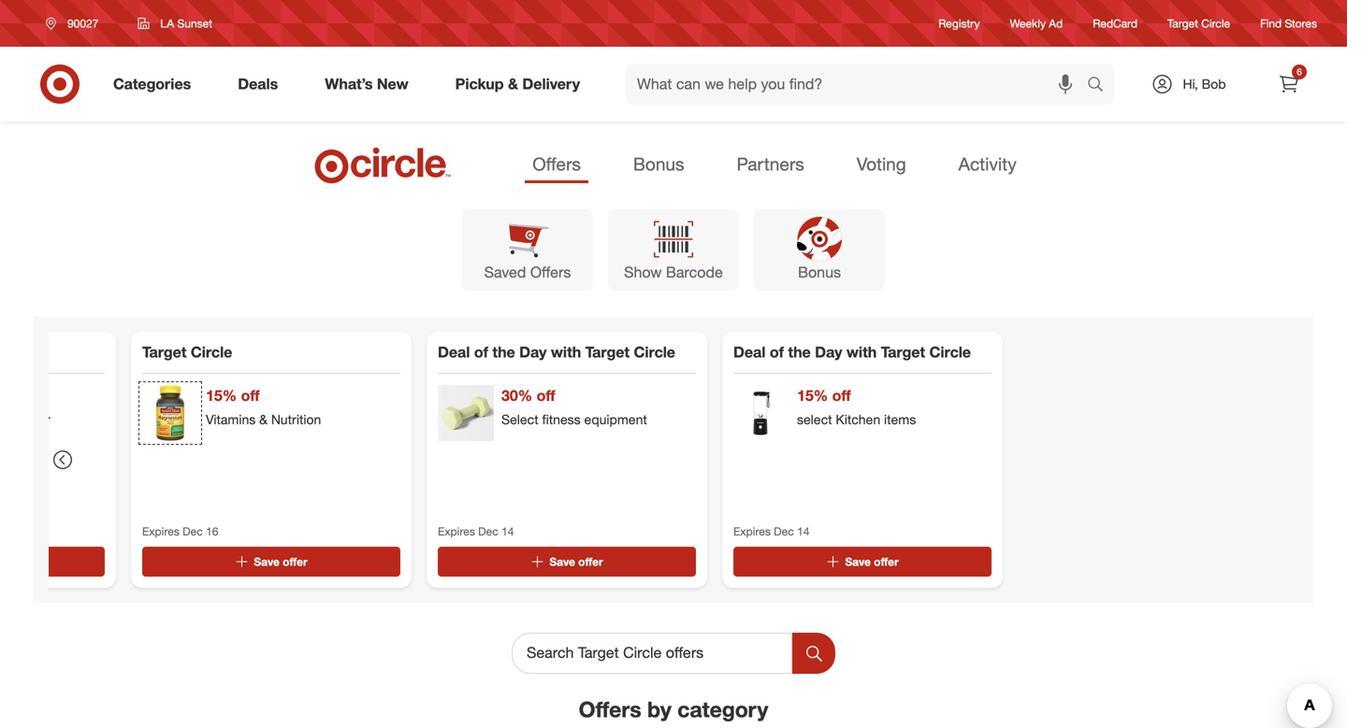 Task type: locate. For each thing, give the bounding box(es) containing it.
1 horizontal spatial expires
[[438, 525, 475, 539]]

0 horizontal spatial dec
[[183, 525, 203, 539]]

off up "kitchen"
[[832, 387, 851, 405]]

14
[[501, 525, 514, 539], [797, 525, 810, 539]]

1 vertical spatial offers
[[530, 263, 571, 282]]

0 horizontal spatial off
[[241, 387, 260, 405]]

2 deal of the day with target circle from the left
[[733, 343, 971, 362]]

off for 30% off select fitness equipment
[[537, 387, 555, 405]]

deal for 30% off
[[438, 343, 470, 362]]

expires dec 14
[[438, 525, 514, 539], [733, 525, 810, 539]]

30% off select fitness equipment
[[501, 387, 647, 428]]

1 horizontal spatial offer
[[578, 555, 603, 569]]

save for 15% off select kitchen items
[[845, 555, 871, 569]]

of up 15% off  select kitchen items image
[[770, 343, 784, 362]]

the
[[492, 343, 515, 362], [788, 343, 811, 362]]

voting link
[[849, 148, 914, 183]]

1 horizontal spatial 14
[[797, 525, 810, 539]]

2 horizontal spatial save offer
[[845, 555, 899, 569]]

of for 15%
[[770, 343, 784, 362]]

show
[[624, 263, 662, 282]]

save for 15% off vitamins & nutrition
[[254, 555, 280, 569]]

offer for 15% off vitamins & nutrition
[[283, 555, 307, 569]]

stores
[[1285, 16, 1317, 30]]

partners
[[737, 153, 804, 175]]

with up the 15% off select kitchen items
[[846, 343, 877, 362]]

2 horizontal spatial offer
[[874, 555, 899, 569]]

1 deal from the left
[[438, 343, 470, 362]]

pickup & delivery link
[[439, 64, 603, 105]]

1 14 from the left
[[501, 525, 514, 539]]

pickup & delivery
[[455, 75, 580, 93]]

15% up vitamins
[[206, 387, 237, 405]]

offer for 30% off select fitness equipment
[[578, 555, 603, 569]]

0 horizontal spatial offer
[[283, 555, 307, 569]]

target circle up hi, bob
[[1167, 16, 1230, 30]]

expires for 15% off vitamins & nutrition
[[142, 525, 179, 539]]

0 horizontal spatial save
[[254, 555, 280, 569]]

find
[[1260, 16, 1282, 30]]

1 horizontal spatial bonus
[[798, 263, 841, 282]]

bob
[[1202, 76, 1226, 92]]

0 horizontal spatial day
[[519, 343, 547, 362]]

with for 30% off
[[551, 343, 581, 362]]

deal up the 30% off select fitness equipment image
[[438, 343, 470, 362]]

2 horizontal spatial save
[[845, 555, 871, 569]]

0 horizontal spatial of
[[474, 343, 488, 362]]

offers
[[532, 153, 581, 175], [530, 263, 571, 282], [579, 697, 641, 723]]

weekly ad
[[1010, 16, 1063, 30]]

dec for 30% off select fitness equipment
[[478, 525, 498, 539]]

redcard
[[1093, 16, 1138, 30]]

0 vertical spatial &
[[508, 75, 518, 93]]

activity link
[[951, 148, 1024, 183]]

15% up select
[[797, 387, 828, 405]]

1 expires dec 14 from the left
[[438, 525, 514, 539]]

1 horizontal spatial dec
[[478, 525, 498, 539]]

0 vertical spatial offers
[[532, 153, 581, 175]]

3 dec from the left
[[774, 525, 794, 539]]

0 horizontal spatial expires
[[142, 525, 179, 539]]

2 deal from the left
[[733, 343, 766, 362]]

bonus inside button
[[798, 263, 841, 282]]

2 day from the left
[[815, 343, 842, 362]]

partners link
[[729, 148, 812, 183]]

0 horizontal spatial with
[[551, 343, 581, 362]]

1 horizontal spatial the
[[788, 343, 811, 362]]

1 save from the left
[[254, 555, 280, 569]]

1 of from the left
[[474, 343, 488, 362]]

16
[[206, 525, 218, 539]]

1 expires from the left
[[142, 525, 179, 539]]

1 horizontal spatial deal
[[733, 343, 766, 362]]

1 day from the left
[[519, 343, 547, 362]]

2 save offer button from the left
[[438, 547, 696, 577]]

dec
[[183, 525, 203, 539], [478, 525, 498, 539], [774, 525, 794, 539]]

90027
[[67, 16, 99, 30]]

1 horizontal spatial save offer
[[549, 555, 603, 569]]

3 save offer from the left
[[845, 555, 899, 569]]

1 save offer button from the left
[[142, 547, 400, 577]]

save offer for 30% off select fitness equipment
[[549, 555, 603, 569]]

1 15% from the left
[[206, 387, 237, 405]]

1 the from the left
[[492, 343, 515, 362]]

1 horizontal spatial save offer button
[[438, 547, 696, 577]]

1 horizontal spatial save
[[549, 555, 575, 569]]

target up 15% off vitamins & nutrition 'image'
[[142, 343, 187, 362]]

target up hi,
[[1167, 16, 1198, 30]]

with up 30% off select fitness equipment
[[551, 343, 581, 362]]

2 expires from the left
[[438, 525, 475, 539]]

2 vertical spatial offers
[[579, 697, 641, 723]]

save offer
[[254, 555, 307, 569], [549, 555, 603, 569], [845, 555, 899, 569]]

1 horizontal spatial of
[[770, 343, 784, 362]]

2 horizontal spatial save offer button
[[733, 547, 992, 577]]

0 horizontal spatial 15%
[[206, 387, 237, 405]]

1 horizontal spatial target circle
[[1167, 16, 1230, 30]]

1 vertical spatial &
[[259, 411, 267, 428]]

deal up 15% off  select kitchen items image
[[733, 343, 766, 362]]

delivery
[[522, 75, 580, 93]]

offer
[[283, 555, 307, 569], [578, 555, 603, 569], [874, 555, 899, 569]]

30%
[[501, 387, 532, 405]]

dec for 15% off vitamins & nutrition
[[183, 525, 203, 539]]

deal
[[438, 343, 470, 362], [733, 343, 766, 362]]

off inside 30% off select fitness equipment
[[537, 387, 555, 405]]

weekly ad link
[[1010, 15, 1063, 31]]

1 horizontal spatial 15%
[[797, 387, 828, 405]]

3 save from the left
[[845, 555, 871, 569]]

offers left by
[[579, 697, 641, 723]]

search button
[[1079, 64, 1124, 109]]

2 the from the left
[[788, 343, 811, 362]]

0 horizontal spatial target circle
[[142, 343, 232, 362]]

of
[[474, 343, 488, 362], [770, 343, 784, 362]]

1 horizontal spatial deal of the day with target circle
[[733, 343, 971, 362]]

1 vertical spatial bonus
[[798, 263, 841, 282]]

0 horizontal spatial expires dec 14
[[438, 525, 514, 539]]

hi, bob
[[1183, 76, 1226, 92]]

off up vitamins
[[241, 387, 260, 405]]

of for 30%
[[474, 343, 488, 362]]

1 off from the left
[[241, 387, 260, 405]]

2 15% from the left
[[797, 387, 828, 405]]

equipment
[[584, 411, 647, 428]]

0 horizontal spatial save offer button
[[142, 547, 400, 577]]

3 expires from the left
[[733, 525, 771, 539]]

off up fitness at the bottom of the page
[[537, 387, 555, 405]]

target circle up 15% off vitamins & nutrition 'image'
[[142, 343, 232, 362]]

save offer button
[[142, 547, 400, 577], [438, 547, 696, 577], [733, 547, 992, 577]]

15%
[[206, 387, 237, 405], [797, 387, 828, 405]]

15% off vitamins & nutrition image
[[142, 385, 198, 442]]

0 horizontal spatial the
[[492, 343, 515, 362]]

target circle logo image
[[312, 146, 454, 185]]

day up the 15% off select kitchen items
[[815, 343, 842, 362]]

1 vertical spatial target circle
[[142, 343, 232, 362]]

offers down the delivery
[[532, 153, 581, 175]]

expires
[[142, 525, 179, 539], [438, 525, 475, 539], [733, 525, 771, 539]]

the up select
[[788, 343, 811, 362]]

target up 30% off select fitness equipment
[[585, 343, 630, 362]]

30% off select fitness equipment image
[[438, 385, 494, 442]]

3 offer from the left
[[874, 555, 899, 569]]

offers right saved
[[530, 263, 571, 282]]

1 dec from the left
[[183, 525, 203, 539]]

2 horizontal spatial dec
[[774, 525, 794, 539]]

day for 30%
[[519, 343, 547, 362]]

day up 30%
[[519, 343, 547, 362]]

save
[[254, 555, 280, 569], [549, 555, 575, 569], [845, 555, 871, 569]]

1 save offer from the left
[[254, 555, 307, 569]]

2 14 from the left
[[797, 525, 810, 539]]

2 dec from the left
[[478, 525, 498, 539]]

1 horizontal spatial off
[[537, 387, 555, 405]]

expires for 15% off select kitchen items
[[733, 525, 771, 539]]

15% off vitamins & nutrition
[[206, 387, 321, 428]]

None text field
[[512, 633, 792, 674]]

2 expires dec 14 from the left
[[733, 525, 810, 539]]

15% off select kitchen items
[[797, 387, 916, 428]]

0 horizontal spatial bonus
[[633, 153, 684, 175]]

2 off from the left
[[537, 387, 555, 405]]

1 offer from the left
[[283, 555, 307, 569]]

2 horizontal spatial expires
[[733, 525, 771, 539]]

2 of from the left
[[770, 343, 784, 362]]

off
[[241, 387, 260, 405], [537, 387, 555, 405], [832, 387, 851, 405]]

of up the 30% off select fitness equipment image
[[474, 343, 488, 362]]

& right vitamins
[[259, 411, 267, 428]]

1 deal of the day with target circle from the left
[[438, 343, 675, 362]]

0 horizontal spatial save offer
[[254, 555, 307, 569]]

saved offers
[[484, 263, 571, 282]]

6 link
[[1268, 64, 1310, 105]]

deal of the day with target circle up the 15% off select kitchen items
[[733, 343, 971, 362]]

the up 30%
[[492, 343, 515, 362]]

1 horizontal spatial day
[[815, 343, 842, 362]]

off inside 15% off vitamins & nutrition
[[241, 387, 260, 405]]

pickup
[[455, 75, 504, 93]]

1 horizontal spatial with
[[846, 343, 877, 362]]

bonus link
[[626, 148, 692, 183]]

save offer button for 15% off vitamins & nutrition
[[142, 547, 400, 577]]

& right pickup
[[508, 75, 518, 93]]

1 horizontal spatial expires dec 14
[[733, 525, 810, 539]]

categories link
[[97, 64, 214, 105]]

90027 button
[[34, 7, 118, 40]]

offers link
[[525, 148, 588, 183]]

2 save from the left
[[549, 555, 575, 569]]

ad
[[1049, 16, 1063, 30]]

day
[[519, 343, 547, 362], [815, 343, 842, 362]]

with
[[551, 343, 581, 362], [846, 343, 877, 362]]

off for 15% off select kitchen items
[[832, 387, 851, 405]]

search
[[1079, 77, 1124, 95]]

saved offers button
[[462, 210, 593, 291]]

2 horizontal spatial off
[[832, 387, 851, 405]]

0 horizontal spatial deal of the day with target circle
[[438, 343, 675, 362]]

hi,
[[1183, 76, 1198, 92]]

redcard link
[[1093, 15, 1138, 31]]

save for 30% off select fitness equipment
[[549, 555, 575, 569]]

0 horizontal spatial 14
[[501, 525, 514, 539]]

off inside the 15% off select kitchen items
[[832, 387, 851, 405]]

2 with from the left
[[846, 343, 877, 362]]

target circle
[[1167, 16, 1230, 30], [142, 343, 232, 362]]

1 horizontal spatial &
[[508, 75, 518, 93]]

3 off from the left
[[832, 387, 851, 405]]

15% inside the 15% off select kitchen items
[[797, 387, 828, 405]]

deal of the day with target circle
[[438, 343, 675, 362], [733, 343, 971, 362]]

offers by category
[[579, 697, 768, 723]]

0 horizontal spatial deal
[[438, 343, 470, 362]]

1 with from the left
[[551, 343, 581, 362]]

deal of the day with target circle up 30% off select fitness equipment
[[438, 343, 675, 362]]

2 offer from the left
[[578, 555, 603, 569]]

circle
[[1201, 16, 1230, 30], [191, 343, 232, 362], [634, 343, 675, 362], [929, 343, 971, 362]]

target
[[1167, 16, 1198, 30], [142, 343, 187, 362], [585, 343, 630, 362], [881, 343, 925, 362]]

target circle link
[[1167, 15, 1230, 31]]

15% inside 15% off vitamins & nutrition
[[206, 387, 237, 405]]

& inside 15% off vitamins & nutrition
[[259, 411, 267, 428]]

3 save offer button from the left
[[733, 547, 992, 577]]

&
[[508, 75, 518, 93], [259, 411, 267, 428]]

bonus
[[633, 153, 684, 175], [798, 263, 841, 282]]

2 save offer from the left
[[549, 555, 603, 569]]

activity
[[958, 153, 1017, 175]]

0 horizontal spatial &
[[259, 411, 267, 428]]



Task type: describe. For each thing, give the bounding box(es) containing it.
la
[[160, 16, 174, 30]]

expires dec 14 for 30% off
[[438, 525, 514, 539]]

with for 15% off
[[846, 343, 877, 362]]

bonus button
[[754, 210, 885, 291]]

la sunset
[[160, 16, 212, 30]]

0 vertical spatial target circle
[[1167, 16, 1230, 30]]

by
[[647, 697, 671, 723]]

category
[[677, 697, 768, 723]]

deals
[[238, 75, 278, 93]]

offer for 15% off select kitchen items
[[874, 555, 899, 569]]

nutrition
[[271, 411, 321, 428]]

the for 30%
[[492, 343, 515, 362]]

new
[[377, 75, 408, 93]]

expires dec 16
[[142, 525, 218, 539]]

registry link
[[938, 15, 980, 31]]

deals link
[[222, 64, 301, 105]]

kitchen
[[836, 411, 880, 428]]

expires for 30% off select fitness equipment
[[438, 525, 475, 539]]

barcode
[[666, 263, 723, 282]]

day for 15%
[[815, 343, 842, 362]]

deal of the day with target circle for 15% off
[[733, 343, 971, 362]]

15% for of
[[797, 387, 828, 405]]

vitamins
[[206, 411, 256, 428]]

save offer for 15% off vitamins & nutrition
[[254, 555, 307, 569]]

select
[[501, 411, 538, 428]]

categories
[[113, 75, 191, 93]]

dec for 15% off select kitchen items
[[774, 525, 794, 539]]

fitness
[[542, 411, 581, 428]]

save offer button for 15% off select kitchen items
[[733, 547, 992, 577]]

what's new link
[[309, 64, 432, 105]]

expires dec 14 for 15% off
[[733, 525, 810, 539]]

15% off  select kitchen items image
[[733, 385, 790, 442]]

15% for circle
[[206, 387, 237, 405]]

items
[[884, 411, 916, 428]]

What can we help you find? suggestions appear below search field
[[626, 64, 1092, 105]]

show barcode button
[[608, 210, 739, 291]]

offers for offers by category
[[579, 697, 641, 723]]

6
[[1297, 66, 1302, 78]]

weekly
[[1010, 16, 1046, 30]]

saved
[[484, 263, 526, 282]]

voting
[[857, 153, 906, 175]]

offers for offers
[[532, 153, 581, 175]]

off for 15% off vitamins & nutrition
[[241, 387, 260, 405]]

the for 15%
[[788, 343, 811, 362]]

14 for 15%
[[797, 525, 810, 539]]

show barcode
[[624, 263, 723, 282]]

offers inside button
[[530, 263, 571, 282]]

deal of the day with target circle for 30% off
[[438, 343, 675, 362]]

14 for 30%
[[501, 525, 514, 539]]

find stores link
[[1260, 15, 1317, 31]]

find stores
[[1260, 16, 1317, 30]]

registry
[[938, 16, 980, 30]]

what's
[[325, 75, 373, 93]]

la sunset button
[[126, 7, 225, 40]]

sunset
[[177, 16, 212, 30]]

deal for 15% off
[[733, 343, 766, 362]]

save offer button for 30% off select fitness equipment
[[438, 547, 696, 577]]

what's new
[[325, 75, 408, 93]]

save offer for 15% off select kitchen items
[[845, 555, 899, 569]]

target up items at the right
[[881, 343, 925, 362]]

select
[[797, 411, 832, 428]]

0 vertical spatial bonus
[[633, 153, 684, 175]]



Task type: vqa. For each thing, say whether or not it's contained in the screenshot.
30% off Select fitness equipment Save offer
yes



